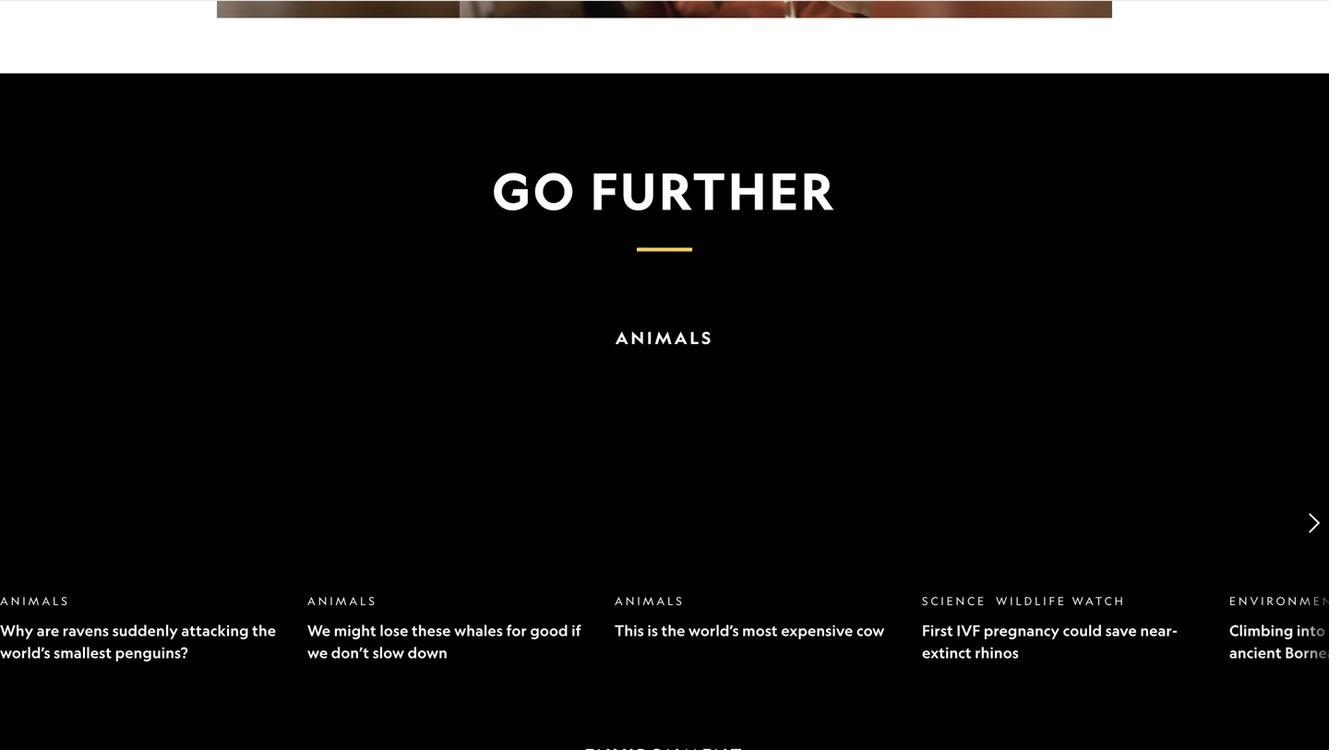 Task type: describe. For each thing, give the bounding box(es) containing it.
world's inside why are ravens suddenly attacking the world's smallest penguins?
[[0, 644, 50, 663]]

pregnancy
[[984, 622, 1060, 640]]

these
[[412, 622, 451, 640]]

could
[[1063, 622, 1103, 640]]

environmen link
[[1230, 595, 1330, 608]]

don't
[[331, 644, 369, 663]]

animals for this is the world's most expensive cow
[[615, 595, 685, 608]]

this is the world's most expensive cow
[[615, 622, 885, 640]]

this
[[615, 622, 644, 640]]

cow
[[857, 622, 885, 640]]

near-
[[1141, 622, 1178, 640]]

animals for we might lose these whales for good if we don't slow down
[[307, 595, 377, 608]]

suddenly
[[112, 622, 178, 640]]

we might lose these whales for good if we don't slow down
[[307, 622, 581, 663]]

climbing into t
[[1230, 622, 1330, 663]]

slow
[[373, 644, 405, 663]]

if
[[572, 622, 581, 640]]

why
[[0, 622, 33, 640]]

the inside why are ravens suddenly attacking the world's smallest penguins?
[[252, 622, 276, 640]]

go further
[[492, 159, 837, 222]]

attacking
[[181, 622, 249, 640]]

most
[[743, 622, 778, 640]]

penguins?
[[115, 644, 188, 663]]

further
[[590, 159, 837, 222]]

science wildlife watch
[[922, 595, 1126, 608]]

lose
[[380, 622, 409, 640]]

ravens
[[63, 622, 109, 640]]

2 the from the left
[[662, 622, 686, 640]]

list box containing why are ravens suddenly attacking the world's smallest penguins?
[[0, 383, 1330, 664]]

climbing
[[1230, 622, 1294, 640]]

extinct
[[922, 644, 972, 663]]

good
[[530, 622, 568, 640]]

expensive
[[781, 622, 854, 640]]

down
[[408, 644, 448, 663]]

ivf
[[957, 622, 981, 640]]

animals link for are
[[0, 595, 70, 608]]

why are ravens suddenly attacking the world's smallest penguins?
[[0, 622, 276, 663]]

rhinos
[[975, 644, 1019, 663]]

next image
[[1298, 508, 1330, 539]]

for
[[506, 622, 527, 640]]

science link
[[922, 595, 987, 608]]



Task type: locate. For each thing, give the bounding box(es) containing it.
2 horizontal spatial animals link
[[615, 595, 685, 608]]

the
[[252, 622, 276, 640], [662, 622, 686, 640]]

1 animals link from the left
[[0, 595, 70, 608]]

watch
[[1073, 595, 1126, 608]]

advertisement element
[[217, 0, 1113, 18]]

animals link up is
[[615, 595, 685, 608]]

animals element
[[0, 307, 1330, 664]]

might
[[334, 622, 377, 640]]

1 vertical spatial world's
[[0, 644, 50, 663]]

is
[[648, 622, 658, 640]]

3 animals link from the left
[[615, 595, 685, 608]]

animals link for might
[[307, 595, 377, 608]]

are
[[37, 622, 59, 640]]

0 horizontal spatial the
[[252, 622, 276, 640]]

we
[[307, 644, 328, 663]]

world's
[[689, 622, 739, 640], [0, 644, 50, 663]]

first
[[922, 622, 954, 640]]

animals link up might
[[307, 595, 377, 608]]

list box
[[0, 383, 1330, 664]]

animals
[[616, 327, 714, 348], [0, 595, 70, 608], [307, 595, 377, 608], [615, 595, 685, 608]]

1 horizontal spatial world's
[[689, 622, 739, 640]]

animals link for is
[[615, 595, 685, 608]]

0 horizontal spatial world's
[[0, 644, 50, 663]]

0 horizontal spatial animals link
[[0, 595, 70, 608]]

environmen
[[1230, 595, 1330, 608]]

science
[[922, 595, 987, 608]]

0 vertical spatial world's
[[689, 622, 739, 640]]

wildlife watch link
[[996, 595, 1126, 608]]

t
[[1329, 622, 1330, 640]]

world's left most
[[689, 622, 739, 640]]

1 horizontal spatial animals link
[[307, 595, 377, 608]]

1 the from the left
[[252, 622, 276, 640]]

smallest
[[54, 644, 112, 663]]

2 animals link from the left
[[307, 595, 377, 608]]

go
[[492, 159, 577, 222]]

world's down why
[[0, 644, 50, 663]]

whales
[[454, 622, 503, 640]]

animals for why are ravens suddenly attacking the world's smallest penguins?
[[0, 595, 70, 608]]

first ivf pregnancy could save near- extinct rhinos
[[922, 622, 1178, 663]]

1 horizontal spatial the
[[662, 622, 686, 640]]

save
[[1106, 622, 1137, 640]]

animals link up are
[[0, 595, 70, 608]]

into
[[1297, 622, 1326, 640]]

animals link
[[0, 595, 70, 608], [307, 595, 377, 608], [615, 595, 685, 608]]

we
[[307, 622, 331, 640]]

wildlife
[[996, 595, 1067, 608]]

the right is
[[662, 622, 686, 640]]

the right "attacking"
[[252, 622, 276, 640]]



Task type: vqa. For each thing, say whether or not it's contained in the screenshot.
the "Meet"
no



